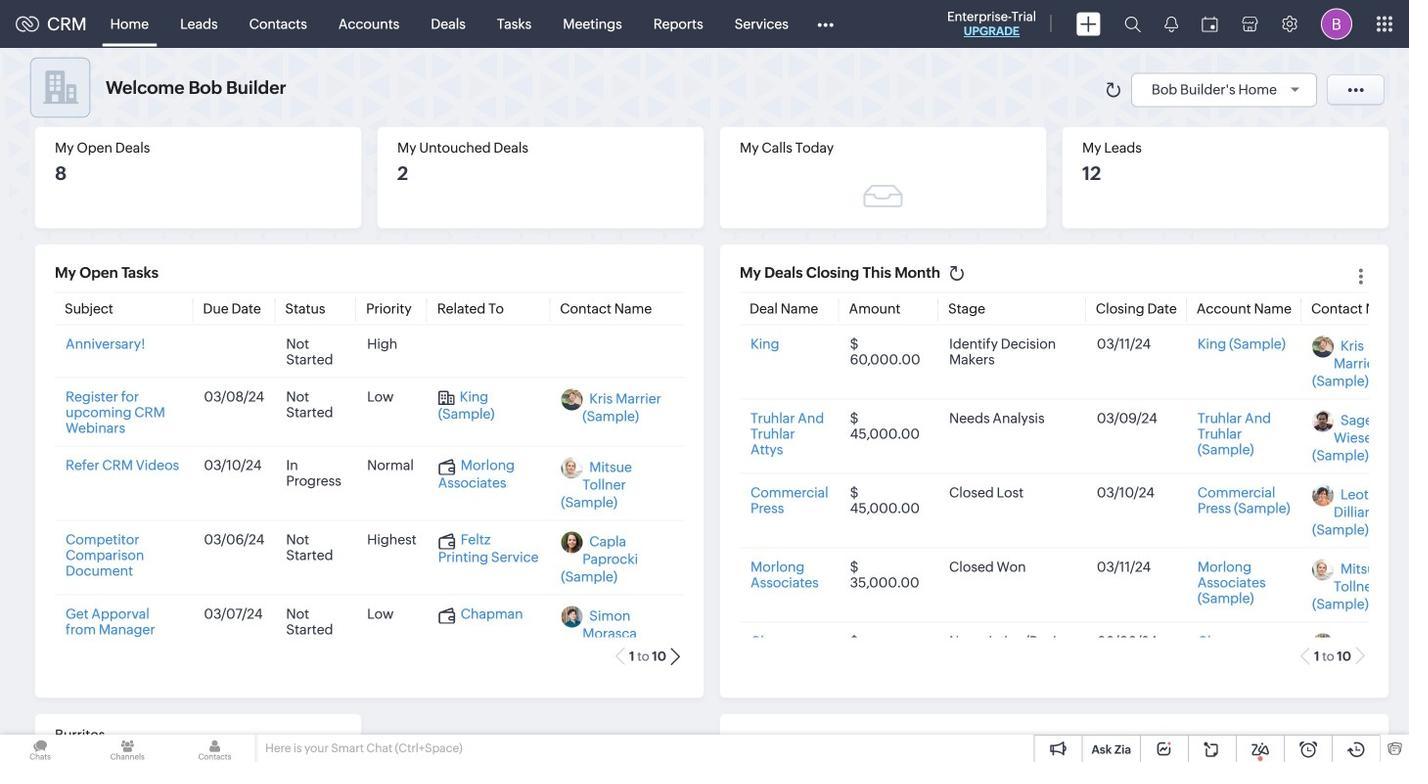 Task type: locate. For each thing, give the bounding box(es) containing it.
search element
[[1113, 0, 1153, 48]]

create menu element
[[1065, 0, 1113, 47]]

Other Modules field
[[804, 8, 847, 40]]

create menu image
[[1077, 12, 1101, 36]]

profile element
[[1310, 0, 1364, 47]]

calendar image
[[1202, 16, 1219, 32]]

channels image
[[87, 735, 168, 763]]

contacts image
[[175, 735, 255, 763]]

logo image
[[16, 16, 39, 32]]



Task type: vqa. For each thing, say whether or not it's contained in the screenshot.
LIST
no



Task type: describe. For each thing, give the bounding box(es) containing it.
signals image
[[1165, 16, 1179, 32]]

profile image
[[1321, 8, 1353, 40]]

chats image
[[0, 735, 80, 763]]

search image
[[1125, 16, 1141, 32]]

signals element
[[1153, 0, 1190, 48]]



